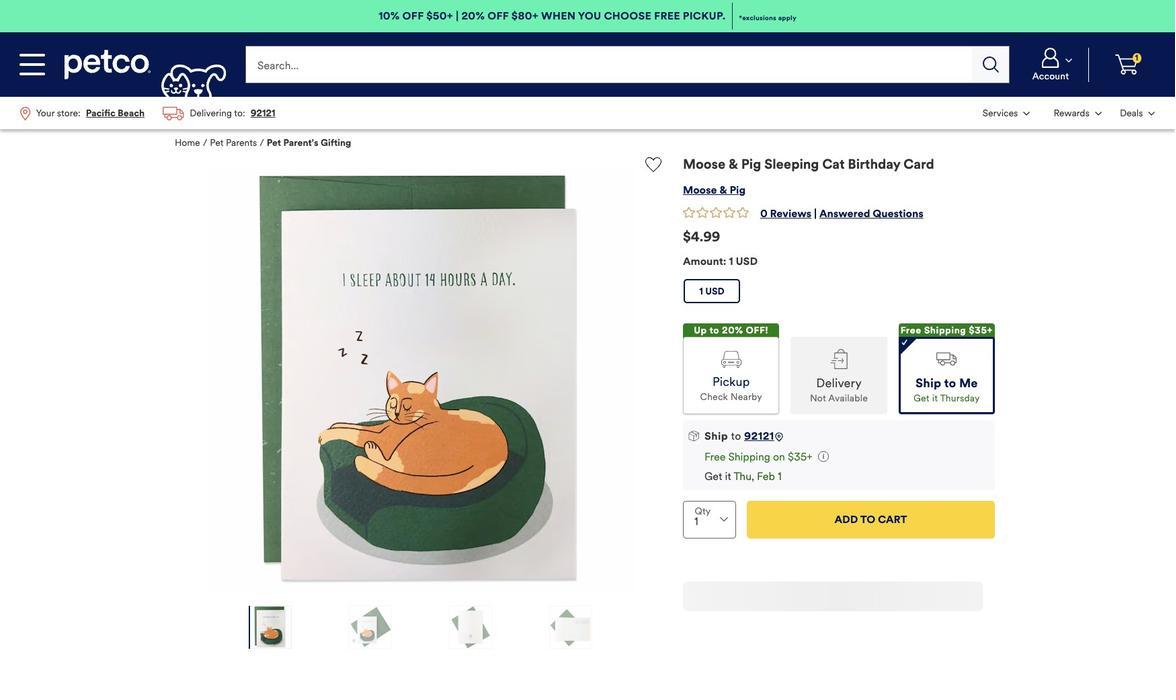 Task type: vqa. For each thing, say whether or not it's contained in the screenshot.
Dog Breed Information 'link'
no



Task type: locate. For each thing, give the bounding box(es) containing it.
/ right home link
[[203, 137, 207, 149]]

shipping up delivery-method-ship to me-get it thursday "radio" at the right of page
[[924, 325, 967, 336]]

delivery not available
[[810, 376, 868, 404]]

moose
[[683, 156, 726, 173], [683, 184, 717, 197]]

1 moose from the top
[[683, 156, 726, 173]]

1 horizontal spatial it
[[932, 393, 938, 404]]

it left thu,
[[725, 470, 731, 483]]

0 horizontal spatial to
[[710, 325, 720, 336]]

home / pet parents /
[[175, 137, 264, 149]]

pet
[[210, 137, 224, 149], [267, 137, 281, 149]]

1 vertical spatial $35+
[[788, 450, 813, 463]]

it
[[932, 393, 938, 404], [725, 470, 731, 483]]

2 vertical spatial to
[[731, 430, 742, 442]]

0 vertical spatial ship
[[916, 376, 942, 391]]

ship down check
[[705, 430, 728, 442]]

0 horizontal spatial it
[[725, 470, 731, 483]]

list
[[11, 97, 285, 129], [974, 97, 1165, 129]]

0 vertical spatial to
[[710, 325, 720, 336]]

icon info 2 button
[[818, 450, 829, 463]]

moose & pig sleeping cat birthday card
[[683, 156, 935, 173]]

0 vertical spatial 20%
[[462, 9, 485, 22]]

delivery
[[817, 376, 862, 391]]

1 vertical spatial ship
[[705, 430, 728, 442]]

1 vertical spatial |
[[814, 207, 817, 220]]

& for moose & pig
[[720, 184, 727, 197]]

ship inside ship to me get it thursday
[[916, 376, 942, 391]]

10% off $50+ | 20% off $80+ when you choose free pickup.
[[379, 9, 726, 22]]

0 vertical spatial $35+
[[969, 325, 993, 336]]

0 vertical spatial &
[[729, 156, 738, 173]]

pickup check nearby
[[700, 374, 762, 403]]

1 horizontal spatial /
[[260, 137, 264, 149]]

shipping for $35+
[[924, 325, 967, 336]]

1 horizontal spatial |
[[814, 207, 817, 220]]

& up the $4.99
[[720, 184, 727, 197]]

ship
[[916, 376, 942, 391], [705, 430, 728, 442]]

to left "92121" at the right
[[731, 430, 742, 442]]

nearby
[[731, 391, 762, 403]]

1 vertical spatial pig
[[730, 184, 746, 197]]

pet left the parent's
[[267, 137, 281, 149]]

free for free shipping on $35+
[[705, 450, 726, 463]]

0 vertical spatial moose
[[683, 156, 726, 173]]

to up thursday
[[944, 376, 957, 391]]

moose & pig sleeping cat birthday card - thumbnail-1 image
[[249, 606, 291, 649]]

2 moose from the top
[[683, 184, 717, 197]]

moose & pig sleeping cat birthday card - thumbnail-2 image
[[349, 606, 391, 649]]

get left thu,
[[705, 470, 722, 483]]

pet left parents
[[210, 137, 224, 149]]

to for 92121
[[731, 430, 742, 442]]

off!
[[746, 325, 769, 336]]

shipping
[[924, 325, 967, 336], [729, 450, 771, 463]]

& up moose & pig
[[729, 156, 738, 173]]

pig for moose & pig sleeping cat birthday card
[[742, 156, 761, 173]]

ship for me
[[916, 376, 942, 391]]

0 vertical spatial usd
[[736, 255, 758, 268]]

ship up thursday
[[916, 376, 942, 391]]

0 horizontal spatial usd
[[706, 286, 725, 297]]

20%
[[462, 9, 485, 22], [722, 325, 743, 336]]

$35+ up me
[[969, 325, 993, 336]]

usd down amount : 1 usd
[[706, 286, 725, 297]]

ship to me get it thursday
[[914, 376, 980, 404]]

0 horizontal spatial get
[[705, 470, 722, 483]]

0 horizontal spatial shipping
[[729, 450, 771, 463]]

pig for moose & pig
[[730, 184, 746, 197]]

to right up
[[710, 325, 720, 336]]

0 horizontal spatial /
[[203, 137, 207, 149]]

0 vertical spatial |
[[456, 9, 459, 22]]

10%
[[379, 9, 400, 22]]

&
[[729, 156, 738, 173], [720, 184, 727, 197]]

1 pet from the left
[[210, 137, 224, 149]]

20% left off!
[[722, 325, 743, 336]]

free
[[654, 9, 680, 22], [901, 325, 922, 336], [705, 450, 726, 463]]

shipping up thu,
[[729, 450, 771, 463]]

1 horizontal spatial to
[[731, 430, 742, 442]]

option group
[[683, 323, 995, 414]]

to for 20%
[[710, 325, 720, 336]]

1 horizontal spatial &
[[729, 156, 738, 173]]

1 vertical spatial moose
[[683, 184, 717, 197]]

& for moose & pig sleeping cat birthday card
[[729, 156, 738, 173]]

1
[[1136, 53, 1139, 63], [729, 255, 733, 268], [700, 286, 703, 297], [778, 470, 782, 483]]

2 horizontal spatial free
[[901, 325, 922, 336]]

icon delivery pin image
[[774, 432, 784, 442]]

it inside ship to me get it thursday
[[932, 393, 938, 404]]

pet parents link
[[210, 137, 257, 149]]

usd
[[736, 255, 758, 268], [706, 286, 725, 297]]

1 / from the left
[[203, 137, 207, 149]]

| right the reviews
[[814, 207, 817, 220]]

free left pickup.
[[654, 9, 680, 22]]

0 vertical spatial get
[[914, 393, 930, 404]]

parent's
[[283, 137, 319, 149]]

|
[[456, 9, 459, 22], [814, 207, 817, 220]]

2 off from the left
[[488, 9, 509, 22]]

1 horizontal spatial 20%
[[722, 325, 743, 336]]

1 horizontal spatial usd
[[736, 255, 758, 268]]

1 vertical spatial get
[[705, 470, 722, 483]]

1 vertical spatial to
[[944, 376, 957, 391]]

1 horizontal spatial get
[[914, 393, 930, 404]]

usd right :
[[736, 255, 758, 268]]

to
[[710, 325, 720, 336], [944, 376, 957, 391], [731, 430, 742, 442]]

usd inside radio
[[706, 286, 725, 297]]

0 horizontal spatial |
[[456, 9, 459, 22]]

moose & pig link
[[683, 184, 746, 197]]

1 vertical spatial 20%
[[722, 325, 743, 336]]

1 horizontal spatial $35+
[[969, 325, 993, 336]]

off
[[403, 9, 424, 22], [488, 9, 509, 22]]

birthday
[[848, 156, 901, 173]]

carat down icon 13 button
[[1019, 47, 1083, 82], [975, 98, 1038, 128], [1041, 98, 1110, 128], [1113, 98, 1163, 128]]

$35+ inside option group
[[969, 325, 993, 336]]

$35+ right on on the bottom of page
[[788, 450, 813, 463]]

icon check success 4 image
[[902, 339, 908, 345]]

0 vertical spatial it
[[932, 393, 938, 404]]

0 vertical spatial shipping
[[924, 325, 967, 336]]

to inside ship to me get it thursday
[[944, 376, 957, 391]]

pet parent's gifting
[[267, 137, 351, 149]]

0 horizontal spatial pet
[[210, 137, 224, 149]]

1 vertical spatial usd
[[706, 286, 725, 297]]

off right 10%
[[403, 9, 424, 22]]

get
[[914, 393, 930, 404], [705, 470, 722, 483]]

delivery-method-Pickup-Check Nearby radio
[[683, 337, 780, 414]]

0 horizontal spatial list
[[11, 97, 285, 129]]

/ right parents
[[260, 137, 264, 149]]

0 vertical spatial free
[[654, 9, 680, 22]]

2 horizontal spatial to
[[944, 376, 957, 391]]

1 vertical spatial &
[[720, 184, 727, 197]]

variation-1 USD radio
[[684, 279, 740, 303]]

1 horizontal spatial ship
[[916, 376, 942, 391]]

home link
[[175, 137, 200, 149]]

moose up the $4.99
[[683, 184, 717, 197]]

moose & pig sleeping cat birthday card - thumbnail-3 image
[[450, 606, 491, 649]]

off left $80+
[[488, 9, 509, 22]]

pet parent's gifting link
[[267, 137, 351, 149]]

$4.99
[[683, 229, 721, 246]]

to for me
[[944, 376, 957, 391]]

add to cart button
[[747, 501, 995, 539]]

*exclusions
[[739, 13, 777, 22]]

0 horizontal spatial $35+
[[788, 450, 813, 463]]

cart
[[878, 513, 907, 526]]

0 horizontal spatial &
[[720, 184, 727, 197]]

me
[[960, 376, 978, 391]]

20% right $50+
[[462, 9, 485, 22]]

check
[[700, 391, 728, 403]]

92121 button
[[744, 430, 774, 442]]

questions
[[873, 207, 924, 220]]

| right $50+
[[456, 9, 459, 22]]

1 off from the left
[[403, 9, 424, 22]]

1 horizontal spatial shipping
[[924, 325, 967, 336]]

moose for moose & pig
[[683, 184, 717, 197]]

0 horizontal spatial ship
[[705, 430, 728, 442]]

loading... image
[[672, 576, 1006, 617]]

free down ship to 92121 at the right of the page
[[705, 450, 726, 463]]

1 horizontal spatial list
[[974, 97, 1165, 129]]

pig
[[742, 156, 761, 173], [730, 184, 746, 197]]

free up the icon check success 4
[[901, 325, 922, 336]]

0 vertical spatial pig
[[742, 156, 761, 173]]

amount : 1 usd
[[683, 255, 758, 268]]

$35+
[[969, 325, 993, 336], [788, 450, 813, 463]]

/
[[203, 137, 207, 149], [260, 137, 264, 149]]

choose
[[604, 9, 652, 22]]

1 horizontal spatial off
[[488, 9, 509, 22]]

carat down icon 13 image
[[1066, 58, 1073, 62], [1024, 111, 1030, 115], [1095, 111, 1102, 115], [1149, 111, 1156, 115]]

1 vertical spatial free
[[901, 325, 922, 336]]

home
[[175, 137, 200, 149]]

it left thursday
[[932, 393, 938, 404]]

1 inside radio
[[700, 286, 703, 297]]

1 vertical spatial shipping
[[729, 450, 771, 463]]

0 horizontal spatial off
[[403, 9, 424, 22]]

1 horizontal spatial free
[[705, 450, 726, 463]]

you
[[578, 9, 601, 22]]

1 horizontal spatial pet
[[267, 137, 281, 149]]

get left thursday
[[914, 393, 930, 404]]

free for free shipping $35+
[[901, 325, 922, 336]]

moose up moose & pig
[[683, 156, 726, 173]]

moose for moose & pig sleeping cat birthday card
[[683, 156, 726, 173]]

2 vertical spatial free
[[705, 450, 726, 463]]



Task type: describe. For each thing, give the bounding box(es) containing it.
to
[[861, 513, 876, 526]]

thursday
[[941, 393, 980, 404]]

available
[[829, 393, 868, 404]]

1 vertical spatial it
[[725, 470, 731, 483]]

0
[[761, 207, 768, 220]]

free shipping on $35+ image
[[818, 451, 829, 462]]

2 pet from the left
[[267, 137, 281, 149]]

icon pickup store image
[[721, 351, 742, 368]]

moose & pig sleeping cat birthday card - carousel image #1 image
[[207, 168, 635, 595]]

Search search field
[[246, 46, 973, 83]]

icon carat down image
[[720, 517, 728, 522]]

apply
[[778, 13, 797, 22]]

2 list from the left
[[974, 97, 1165, 129]]

on
[[773, 450, 785, 463]]

2 / from the left
[[260, 137, 264, 149]]

add
[[835, 513, 858, 526]]

pickup
[[713, 374, 750, 389]]

amount
[[683, 255, 723, 268]]

sleeping
[[765, 156, 819, 173]]

1 usd
[[700, 286, 725, 297]]

1 list from the left
[[11, 97, 285, 129]]

pickup.
[[683, 9, 726, 22]]

ship for 92121
[[705, 430, 728, 442]]

not
[[810, 393, 826, 404]]

0 reviews | answered questions
[[761, 207, 924, 220]]

up
[[694, 325, 707, 336]]

free shipping $35+
[[901, 325, 993, 336]]

gifting
[[321, 137, 351, 149]]

when
[[541, 9, 576, 22]]

answered questions link
[[820, 207, 924, 220]]

$50+
[[427, 9, 453, 22]]

delivery-method-Ship to Me-Get it Thursday radio
[[899, 337, 995, 414]]

92121
[[744, 430, 774, 442]]

moose & pig
[[683, 184, 746, 197]]

up to 20% off!
[[694, 325, 769, 336]]

parents
[[226, 137, 257, 149]]

search image
[[983, 56, 999, 73]]

:
[[723, 255, 727, 268]]

feb
[[757, 470, 775, 483]]

thu,
[[734, 470, 755, 483]]

moose & pig sleeping cat birthday card - thumbnail-4 image
[[550, 606, 591, 649]]

delivery-method-Delivery-Not Available radio
[[791, 337, 887, 414]]

free shipping on $35+
[[705, 450, 813, 463]]

get inside ship to me get it thursday
[[914, 393, 930, 404]]

*exclusions apply
[[739, 13, 797, 22]]

get it thu, feb 1
[[705, 470, 782, 483]]

add to cart
[[835, 513, 907, 526]]

shipping for on
[[729, 450, 771, 463]]

1 link
[[1095, 47, 1159, 82]]

cat
[[823, 156, 845, 173]]

reviews
[[770, 207, 812, 220]]

0 horizontal spatial free
[[654, 9, 680, 22]]

20% inside option group
[[722, 325, 743, 336]]

ship to 92121
[[705, 430, 774, 442]]

option group containing pickup
[[683, 323, 995, 414]]

answered
[[820, 207, 871, 220]]

0 horizontal spatial 20%
[[462, 9, 485, 22]]

card
[[904, 156, 935, 173]]

$80+
[[512, 9, 539, 22]]



